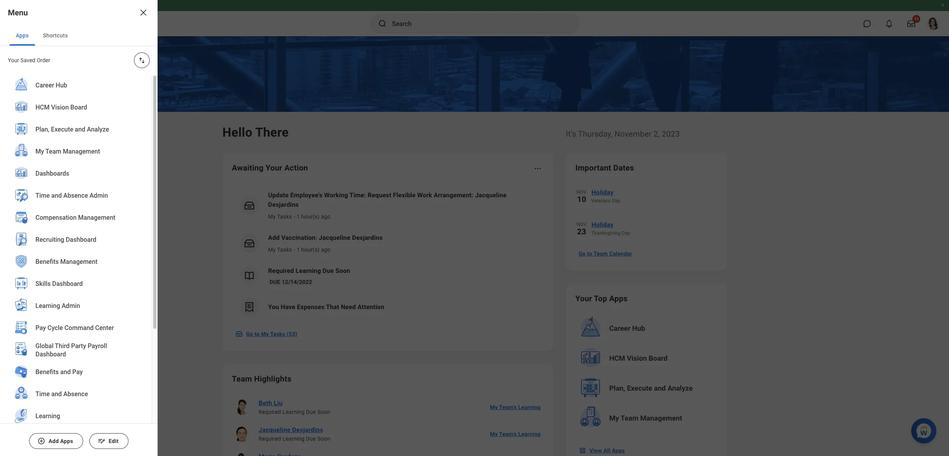 Task type: describe. For each thing, give the bounding box(es) containing it.
hub inside career hub button
[[633, 325, 646, 333]]

shortcuts button
[[37, 25, 74, 46]]

hello there
[[223, 125, 289, 140]]

dashboard for skills dashboard
[[52, 280, 83, 288]]

inbox large image
[[908, 20, 916, 28]]

apps inside the "view all apps" "button"
[[612, 448, 625, 454]]

thursday,
[[579, 129, 613, 139]]

career hub link
[[9, 75, 142, 97]]

due left '12/14/2022'
[[270, 279, 281, 285]]

1 vertical spatial tasks
[[277, 247, 292, 253]]

veterans
[[592, 198, 611, 204]]

update employee's working time: request flexible work arrangement: jacqueline desjardins
[[268, 192, 507, 209]]

skills
[[35, 280, 51, 288]]

add apps button
[[29, 434, 83, 450]]

time and absence
[[35, 391, 88, 398]]

global
[[35, 342, 54, 350]]

plan, execute and analyze link
[[9, 119, 142, 142]]

career inside career hub link
[[35, 82, 54, 89]]

hcm vision board inside list
[[35, 104, 87, 111]]

go to team calendar
[[579, 251, 633, 257]]

flexible
[[393, 192, 416, 199]]

1 horizontal spatial your
[[266, 163, 283, 173]]

learning inside 'link'
[[35, 413, 60, 420]]

1 my tasks - 1 hour(s) ago from the top
[[268, 214, 331, 220]]

menu
[[8, 8, 28, 17]]

desjardins inside update employee's working time: request flexible work arrangement: jacqueline desjardins
[[268, 201, 299, 209]]

text edit image
[[98, 438, 106, 446]]

career hub button
[[577, 315, 719, 343]]

inbox image inside go to my tasks (33) "button"
[[235, 330, 243, 338]]

learning admin
[[35, 303, 80, 310]]

my team's learning button for desjardins
[[487, 427, 544, 442]]

dashboards
[[35, 170, 69, 178]]

go to my tasks (33)
[[246, 331, 298, 338]]

time for time and absence admin
[[35, 192, 50, 200]]

soon inside awaiting your action list
[[336, 267, 351, 275]]

edit button
[[89, 434, 128, 450]]

execute inside list
[[51, 126, 73, 133]]

nov 10
[[577, 190, 587, 204]]

due inside beth liu required learning due soon
[[306, 409, 316, 416]]

party
[[71, 342, 86, 350]]

your saved order
[[8, 57, 50, 63]]

your for your saved order
[[8, 57, 19, 63]]

10
[[578, 195, 587, 204]]

learning inside "link"
[[35, 303, 60, 310]]

holiday thanksgiving day
[[592, 221, 631, 236]]

board inside button
[[649, 354, 668, 363]]

that
[[326, 304, 339, 311]]

hour(s) for the middle inbox icon
[[301, 247, 320, 253]]

my team's learning for desjardins
[[490, 431, 541, 438]]

apps right top
[[610, 294, 628, 304]]

hcm inside list
[[35, 104, 50, 111]]

top
[[594, 294, 608, 304]]

required inside awaiting your action list
[[268, 267, 294, 275]]

career inside career hub button
[[610, 325, 631, 333]]

notifications large image
[[886, 20, 894, 28]]

important dates element
[[576, 183, 718, 244]]

hello
[[223, 125, 253, 140]]

compensation
[[35, 214, 77, 222]]

due inside jacqueline desjardins required learning due soon
[[306, 436, 316, 442]]

beth liu required learning due soon
[[259, 400, 331, 416]]

due 12/14/2022
[[270, 279, 312, 285]]

awaiting
[[232, 163, 264, 173]]

hub inside career hub link
[[56, 82, 67, 89]]

team inside button
[[621, 414, 639, 423]]

skills dashboard link
[[9, 273, 142, 296]]

soon for liu
[[318, 409, 331, 416]]

third
[[55, 342, 70, 350]]

order
[[37, 57, 50, 63]]

jacqueline desjardins button
[[256, 426, 327, 435]]

nbox image
[[579, 447, 587, 455]]

you have expenses that need attention button
[[232, 292, 544, 323]]

it's
[[566, 129, 577, 139]]

required learning due soon
[[268, 267, 351, 275]]

time and absence admin link
[[9, 185, 142, 208]]

time:
[[350, 192, 366, 199]]

shortcuts
[[43, 32, 68, 39]]

center
[[95, 325, 114, 332]]

learning inside beth liu required learning due soon
[[283, 409, 305, 416]]

time and absence admin
[[35, 192, 108, 200]]

it's thursday, november 2, 2023
[[566, 129, 680, 139]]

hour(s) for top inbox icon
[[301, 214, 320, 220]]

day for 10
[[613, 198, 621, 204]]

all
[[604, 448, 611, 454]]

my team's learning for liu
[[490, 405, 541, 411]]

hcm vision board inside button
[[610, 354, 668, 363]]

tab list containing apps
[[0, 25, 158, 46]]

dashboard inside global third party payroll dashboard
[[35, 351, 66, 358]]

list inside global navigation dialog
[[0, 75, 152, 457]]

2,
[[654, 129, 660, 139]]

payroll
[[88, 342, 107, 350]]

add for add apps
[[49, 438, 59, 445]]

dashboards link
[[9, 163, 142, 186]]

nov for 10
[[577, 190, 587, 195]]

pay inside 'link'
[[72, 369, 83, 376]]

team highlights list
[[232, 394, 544, 457]]

add apps
[[49, 438, 73, 445]]

cycle
[[47, 325, 63, 332]]

plan, inside plan, execute and analyze button
[[610, 384, 626, 393]]

analyze inside plan, execute and analyze link
[[87, 126, 109, 133]]

awaiting your action
[[232, 163, 308, 173]]

profile logan mcneil element
[[923, 15, 945, 32]]

my inside "button"
[[261, 331, 269, 338]]

saved
[[20, 57, 35, 63]]

team highlights
[[232, 375, 292, 384]]

go to my tasks (33) button
[[232, 326, 302, 342]]

2023
[[662, 129, 680, 139]]

thanksgiving
[[592, 231, 621, 236]]

12/14/2022
[[282, 279, 312, 285]]

ago for the middle inbox icon
[[321, 247, 331, 253]]

and down hcm vision board link
[[75, 126, 85, 133]]

holiday veterans day
[[592, 189, 621, 204]]

desjardins inside jacqueline desjardins required learning due soon
[[292, 427, 323, 434]]

your top apps
[[576, 294, 628, 304]]

1 vertical spatial desjardins
[[352, 234, 383, 242]]

you have expenses that need attention
[[268, 304, 385, 311]]

attention
[[358, 304, 385, 311]]

0 vertical spatial inbox image
[[243, 200, 255, 212]]

work
[[418, 192, 432, 199]]

hcm vision board button
[[577, 345, 719, 373]]

close environment banner image
[[941, 3, 946, 7]]

apps button
[[9, 25, 35, 46]]

have
[[281, 304, 296, 311]]

calendar
[[610, 251, 633, 257]]

book open image
[[243, 270, 255, 282]]

admin inside "link"
[[62, 303, 80, 310]]

holiday for 10
[[592, 189, 614, 196]]

my team management link
[[9, 141, 142, 164]]

learning link
[[9, 406, 142, 429]]

holiday button for 23
[[592, 220, 718, 230]]

go to team calendar button
[[576, 246, 636, 262]]

your for your top apps
[[576, 294, 593, 304]]



Task type: locate. For each thing, give the bounding box(es) containing it.
2 horizontal spatial jacqueline
[[475, 192, 507, 199]]

x image
[[139, 8, 148, 17]]

2 time from the top
[[35, 391, 50, 398]]

absence for time and absence
[[63, 391, 88, 398]]

1 vertical spatial jacqueline
[[319, 234, 351, 242]]

1 vertical spatial soon
[[318, 409, 331, 416]]

2 ago from the top
[[321, 247, 331, 253]]

time for time and absence
[[35, 391, 50, 398]]

benefits
[[35, 258, 59, 266], [35, 369, 59, 376]]

your left top
[[576, 294, 593, 304]]

jacqueline inside update employee's working time: request flexible work arrangement: jacqueline desjardins
[[475, 192, 507, 199]]

and inside button
[[655, 384, 666, 393]]

pay left cycle
[[35, 325, 46, 332]]

required for jacqueline desjardins
[[259, 436, 281, 442]]

nov for 23
[[577, 222, 587, 228]]

and down hcm vision board button
[[655, 384, 666, 393]]

1 vertical spatial holiday
[[592, 221, 614, 229]]

required inside jacqueline desjardins required learning due soon
[[259, 436, 281, 442]]

team down plan, execute and analyze button
[[621, 414, 639, 423]]

1 horizontal spatial board
[[649, 354, 668, 363]]

employee's
[[291, 192, 323, 199]]

beth
[[259, 400, 272, 407]]

jacqueline inside jacqueline desjardins required learning due soon
[[259, 427, 291, 434]]

and inside 'link'
[[60, 369, 71, 376]]

2 vertical spatial soon
[[318, 436, 331, 442]]

hub up hcm vision board link
[[56, 82, 67, 89]]

0 horizontal spatial plan,
[[35, 126, 49, 133]]

pay cycle command center
[[35, 325, 114, 332]]

career
[[35, 82, 54, 89], [610, 325, 631, 333]]

1 vertical spatial my team management
[[610, 414, 683, 423]]

plus circle image
[[38, 438, 45, 446]]

2 - from the top
[[294, 247, 295, 253]]

dashboard for recruiting dashboard
[[66, 236, 96, 244]]

time and absence link
[[9, 384, 142, 407]]

my team's learning button for liu
[[487, 400, 544, 416]]

add for add vaccination: jacqueline desjardins
[[268, 234, 280, 242]]

add right plus circle image
[[49, 438, 59, 445]]

list
[[0, 75, 152, 457]]

1 horizontal spatial career hub
[[610, 325, 646, 333]]

soon for desjardins
[[318, 436, 331, 442]]

(33)
[[287, 331, 298, 338]]

go for go to team calendar
[[579, 251, 586, 257]]

liu
[[274, 400, 283, 407]]

benefits management link
[[9, 251, 142, 274]]

absence down benefits and pay 'link' at left bottom
[[63, 391, 88, 398]]

nov
[[577, 190, 587, 195], [577, 222, 587, 228]]

required for beth liu
[[259, 409, 281, 416]]

2 my team's learning button from the top
[[487, 427, 544, 442]]

0 horizontal spatial hub
[[56, 82, 67, 89]]

1 vertical spatial day
[[622, 231, 631, 236]]

0 vertical spatial my tasks - 1 hour(s) ago
[[268, 214, 331, 220]]

and for benefits and pay
[[60, 369, 71, 376]]

team inside button
[[594, 251, 608, 257]]

benefits for benefits and pay
[[35, 369, 59, 376]]

vaccination:
[[282, 234, 317, 242]]

admin down skills dashboard link
[[62, 303, 80, 310]]

your inside global navigation dialog
[[8, 57, 19, 63]]

0 horizontal spatial day
[[613, 198, 621, 204]]

0 vertical spatial dashboard
[[66, 236, 96, 244]]

to for team
[[588, 251, 593, 257]]

go down dashboard expenses icon
[[246, 331, 253, 338]]

recruiting dashboard link
[[9, 229, 142, 252]]

hcm vision board link
[[9, 97, 142, 119]]

2 benefits from the top
[[35, 369, 59, 376]]

career hub down order at left top
[[35, 82, 67, 89]]

pay cycle command center link
[[9, 317, 142, 340]]

plan, inside plan, execute and analyze link
[[35, 126, 49, 133]]

1 vertical spatial plan, execute and analyze
[[610, 384, 693, 393]]

1 horizontal spatial hub
[[633, 325, 646, 333]]

2 vertical spatial tasks
[[270, 331, 285, 338]]

2 team's from the top
[[499, 431, 517, 438]]

soon down jacqueline desjardins "button" on the bottom left of the page
[[318, 436, 331, 442]]

your left action
[[266, 163, 283, 173]]

your left saved
[[8, 57, 19, 63]]

plan,
[[35, 126, 49, 133], [610, 384, 626, 393]]

1 horizontal spatial admin
[[90, 192, 108, 200]]

0 vertical spatial hcm
[[35, 104, 50, 111]]

to inside go to team calendar button
[[588, 251, 593, 257]]

vision
[[51, 104, 69, 111], [627, 354, 647, 363]]

team's for liu
[[499, 405, 517, 411]]

and up compensation
[[51, 192, 62, 200]]

1 vertical spatial your
[[266, 163, 283, 173]]

0 vertical spatial ago
[[321, 214, 331, 220]]

- up the vaccination:
[[294, 214, 295, 220]]

learning inside awaiting your action list
[[296, 267, 321, 275]]

my inside button
[[610, 414, 620, 423]]

add
[[268, 234, 280, 242], [49, 438, 59, 445]]

inbox image left go to my tasks (33)
[[235, 330, 243, 338]]

time inside 'link'
[[35, 192, 50, 200]]

1 vertical spatial hour(s)
[[301, 247, 320, 253]]

required up due 12/14/2022 at the bottom left of page
[[268, 267, 294, 275]]

0 vertical spatial career hub
[[35, 82, 67, 89]]

1 vertical spatial plan,
[[610, 384, 626, 393]]

career hub inside button
[[610, 325, 646, 333]]

search image
[[378, 19, 388, 28]]

0 horizontal spatial career hub
[[35, 82, 67, 89]]

highlights
[[254, 375, 292, 384]]

inbox image up book open icon
[[243, 238, 255, 250]]

jacqueline desjardins required learning due soon
[[259, 427, 331, 442]]

1 horizontal spatial career
[[610, 325, 631, 333]]

0 horizontal spatial execute
[[51, 126, 73, 133]]

1 absence from the top
[[63, 192, 88, 200]]

1 benefits from the top
[[35, 258, 59, 266]]

2 hour(s) from the top
[[301, 247, 320, 253]]

0 horizontal spatial your
[[8, 57, 19, 63]]

team left calendar
[[594, 251, 608, 257]]

day right veterans
[[613, 198, 621, 204]]

absence for time and absence admin
[[63, 192, 88, 200]]

apps inside add apps button
[[60, 438, 73, 445]]

0 vertical spatial benefits
[[35, 258, 59, 266]]

0 vertical spatial 1
[[297, 214, 300, 220]]

2 vertical spatial jacqueline
[[259, 427, 291, 434]]

to down dashboard expenses icon
[[255, 331, 260, 338]]

execute inside button
[[628, 384, 653, 393]]

management inside button
[[641, 414, 683, 423]]

absence down dashboards link
[[63, 192, 88, 200]]

tasks inside "button"
[[270, 331, 285, 338]]

my team management inside my team management link
[[35, 148, 100, 155]]

go inside button
[[579, 251, 586, 257]]

1 horizontal spatial to
[[588, 251, 593, 257]]

hub up hcm vision board button
[[633, 325, 646, 333]]

learning admin link
[[9, 295, 142, 318]]

hour(s)
[[301, 214, 320, 220], [301, 247, 320, 253]]

0 vertical spatial holiday
[[592, 189, 614, 196]]

analyze inside plan, execute and analyze button
[[668, 384, 693, 393]]

vision down career hub link
[[51, 104, 69, 111]]

soon inside beth liu required learning due soon
[[318, 409, 331, 416]]

1 for the middle inbox icon
[[297, 247, 300, 253]]

ago down the add vaccination: jacqueline desjardins on the left of page
[[321, 247, 331, 253]]

0 horizontal spatial pay
[[35, 325, 46, 332]]

important dates
[[576, 163, 635, 173]]

career hub
[[35, 82, 67, 89], [610, 325, 646, 333]]

my team management inside my team management button
[[610, 414, 683, 423]]

hcm vision board down career hub button
[[610, 354, 668, 363]]

1 vertical spatial inbox image
[[243, 238, 255, 250]]

apps right plus circle image
[[60, 438, 73, 445]]

apps inside apps button
[[16, 32, 29, 39]]

career hub up hcm vision board button
[[610, 325, 646, 333]]

arrangement:
[[434, 192, 474, 199]]

board down career hub button
[[649, 354, 668, 363]]

vision inside list
[[51, 104, 69, 111]]

my
[[35, 148, 44, 155], [268, 214, 276, 220], [268, 247, 276, 253], [261, 331, 269, 338], [490, 405, 498, 411], [610, 414, 620, 423], [490, 431, 498, 438]]

team left highlights
[[232, 375, 252, 384]]

1 vertical spatial board
[[649, 354, 668, 363]]

1 1 from the top
[[297, 214, 300, 220]]

management down plan, execute and analyze link
[[63, 148, 100, 155]]

team's for desjardins
[[499, 431, 517, 438]]

my team management button
[[577, 405, 719, 433]]

0 vertical spatial desjardins
[[268, 201, 299, 209]]

apps right the all
[[612, 448, 625, 454]]

0 vertical spatial plan, execute and analyze
[[35, 126, 109, 133]]

0 vertical spatial nov
[[577, 190, 587, 195]]

0 vertical spatial my team's learning
[[490, 405, 541, 411]]

go down 23
[[579, 251, 586, 257]]

day inside holiday thanksgiving day
[[622, 231, 631, 236]]

0 horizontal spatial hcm
[[35, 104, 50, 111]]

tasks down update
[[277, 214, 292, 220]]

1 horizontal spatial vision
[[627, 354, 647, 363]]

2 absence from the top
[[63, 391, 88, 398]]

sort image
[[138, 56, 146, 64]]

dashboard down compensation management link
[[66, 236, 96, 244]]

0 horizontal spatial add
[[49, 438, 59, 445]]

0 vertical spatial admin
[[90, 192, 108, 200]]

2 vertical spatial required
[[259, 436, 281, 442]]

hour(s) down employee's
[[301, 214, 320, 220]]

holiday inside holiday thanksgiving day
[[592, 221, 614, 229]]

benefits inside 'link'
[[35, 369, 59, 376]]

important
[[576, 163, 612, 173]]

1 vertical spatial to
[[255, 331, 260, 338]]

vision down career hub button
[[627, 354, 647, 363]]

1 horizontal spatial add
[[268, 234, 280, 242]]

1 for top inbox icon
[[297, 214, 300, 220]]

benefits down recruiting
[[35, 258, 59, 266]]

time
[[35, 192, 50, 200], [35, 391, 50, 398]]

0 horizontal spatial admin
[[62, 303, 80, 310]]

update
[[268, 192, 289, 199]]

1 vertical spatial dashboard
[[52, 280, 83, 288]]

add inside button
[[49, 438, 59, 445]]

management down time and absence admin 'link'
[[78, 214, 115, 222]]

plan, execute and analyze inside button
[[610, 384, 693, 393]]

1 team's from the top
[[499, 405, 517, 411]]

inbox image
[[243, 200, 255, 212], [243, 238, 255, 250], [235, 330, 243, 338]]

pay
[[35, 325, 46, 332], [72, 369, 83, 376]]

0 vertical spatial tasks
[[277, 214, 292, 220]]

2 holiday button from the top
[[592, 220, 718, 230]]

2 nov from the top
[[577, 222, 587, 228]]

jacqueline
[[475, 192, 507, 199], [319, 234, 351, 242], [259, 427, 291, 434]]

apps
[[16, 32, 29, 39], [610, 294, 628, 304], [60, 438, 73, 445], [612, 448, 625, 454]]

ago for top inbox icon
[[321, 214, 331, 220]]

day right thanksgiving
[[622, 231, 631, 236]]

your
[[8, 57, 19, 63], [266, 163, 283, 173], [576, 294, 593, 304]]

execute down hcm vision board button
[[628, 384, 653, 393]]

0 horizontal spatial plan, execute and analyze
[[35, 126, 109, 133]]

add inside awaiting your action list
[[268, 234, 280, 242]]

0 vertical spatial board
[[70, 104, 87, 111]]

day for 23
[[622, 231, 631, 236]]

1 my team's learning from the top
[[490, 405, 541, 411]]

command
[[65, 325, 94, 332]]

2 1 from the top
[[297, 247, 300, 253]]

vision inside button
[[627, 354, 647, 363]]

edit
[[109, 438, 119, 445]]

1 my team's learning button from the top
[[487, 400, 544, 416]]

1 horizontal spatial day
[[622, 231, 631, 236]]

view all apps
[[590, 448, 625, 454]]

career down your top apps
[[610, 325, 631, 333]]

hour(s) down the vaccination:
[[301, 247, 320, 253]]

admin
[[90, 192, 108, 200], [62, 303, 80, 310]]

0 vertical spatial required
[[268, 267, 294, 275]]

go
[[579, 251, 586, 257], [246, 331, 253, 338]]

view all apps button
[[576, 443, 630, 457]]

learning
[[296, 267, 321, 275], [35, 303, 60, 310], [519, 405, 541, 411], [283, 409, 305, 416], [35, 413, 60, 420], [519, 431, 541, 438], [283, 436, 305, 442]]

nov left holiday veterans day at the top right of page
[[577, 190, 587, 195]]

1 vertical spatial holiday button
[[592, 220, 718, 230]]

analyze
[[87, 126, 109, 133], [668, 384, 693, 393]]

holiday inside holiday veterans day
[[592, 189, 614, 196]]

apps down menu at the top of the page
[[16, 32, 29, 39]]

execute down hcm vision board link
[[51, 126, 73, 133]]

0 vertical spatial your
[[8, 57, 19, 63]]

0 horizontal spatial go
[[246, 331, 253, 338]]

ago
[[321, 214, 331, 220], [321, 247, 331, 253]]

0 vertical spatial plan,
[[35, 126, 49, 133]]

required down jacqueline desjardins "button" on the bottom left of the page
[[259, 436, 281, 442]]

1 horizontal spatial my team management
[[610, 414, 683, 423]]

- down the vaccination:
[[294, 247, 295, 253]]

2 horizontal spatial your
[[576, 294, 593, 304]]

holiday up veterans
[[592, 189, 614, 196]]

day inside holiday veterans day
[[613, 198, 621, 204]]

1 horizontal spatial hcm
[[610, 354, 626, 363]]

1 vertical spatial benefits
[[35, 369, 59, 376]]

0 horizontal spatial to
[[255, 331, 260, 338]]

2 holiday from the top
[[592, 221, 614, 229]]

0 vertical spatial time
[[35, 192, 50, 200]]

tasks left (33)
[[270, 331, 285, 338]]

1 vertical spatial go
[[246, 331, 253, 338]]

november
[[615, 129, 652, 139]]

0 vertical spatial day
[[613, 198, 621, 204]]

global third party payroll dashboard
[[35, 342, 107, 358]]

0 horizontal spatial hcm vision board
[[35, 104, 87, 111]]

0 horizontal spatial analyze
[[87, 126, 109, 133]]

my team's learning
[[490, 405, 541, 411], [490, 431, 541, 438]]

jacqueline down beth liu button
[[259, 427, 291, 434]]

skills dashboard
[[35, 280, 83, 288]]

go for go to my tasks (33)
[[246, 331, 253, 338]]

list containing career hub
[[0, 75, 152, 457]]

hcm vision board down career hub link
[[35, 104, 87, 111]]

dashboard expenses image
[[243, 302, 255, 313]]

plan, execute and analyze down hcm vision board link
[[35, 126, 109, 133]]

holiday up thanksgiving
[[592, 221, 614, 229]]

1 ago from the top
[[321, 214, 331, 220]]

1 vertical spatial add
[[49, 438, 59, 445]]

and down benefits and pay
[[51, 391, 62, 398]]

admin down dashboards link
[[90, 192, 108, 200]]

add left the vaccination:
[[268, 234, 280, 242]]

team's
[[499, 405, 517, 411], [499, 431, 517, 438]]

management down plan, execute and analyze button
[[641, 414, 683, 423]]

1 holiday button from the top
[[592, 188, 718, 198]]

due
[[323, 267, 334, 275], [270, 279, 281, 285], [306, 409, 316, 416], [306, 436, 316, 442]]

1 vertical spatial my tasks - 1 hour(s) ago
[[268, 247, 331, 253]]

time down dashboards on the top left of page
[[35, 192, 50, 200]]

1 vertical spatial career hub
[[610, 325, 646, 333]]

inbox image down awaiting
[[243, 200, 255, 212]]

compensation management
[[35, 214, 115, 222]]

global navigation dialog
[[0, 0, 158, 457]]

1 vertical spatial my team's learning button
[[487, 427, 544, 442]]

required down beth liu button
[[259, 409, 281, 416]]

due up jacqueline desjardins "button" on the bottom left of the page
[[306, 409, 316, 416]]

expenses
[[297, 304, 325, 311]]

1 holiday from the top
[[592, 189, 614, 196]]

to down thanksgiving
[[588, 251, 593, 257]]

holiday button for 10
[[592, 188, 718, 198]]

due down the add vaccination: jacqueline desjardins on the left of page
[[323, 267, 334, 275]]

team up dashboards on the top left of page
[[45, 148, 61, 155]]

plan, execute and analyze button
[[577, 375, 719, 403]]

1 vertical spatial time
[[35, 391, 50, 398]]

execute
[[51, 126, 73, 133], [628, 384, 653, 393]]

go inside "button"
[[246, 331, 253, 338]]

my team management down plan, execute and analyze button
[[610, 414, 683, 423]]

need
[[341, 304, 356, 311]]

0 horizontal spatial career
[[35, 82, 54, 89]]

1 horizontal spatial execute
[[628, 384, 653, 393]]

view
[[590, 448, 603, 454]]

benefits for benefits management
[[35, 258, 59, 266]]

0 horizontal spatial jacqueline
[[259, 427, 291, 434]]

dashboard down benefits management at the left of the page
[[52, 280, 83, 288]]

dashboard inside skills dashboard link
[[52, 280, 83, 288]]

banner
[[0, 0, 950, 36]]

beth liu button
[[256, 399, 286, 409]]

and up time and absence
[[60, 369, 71, 376]]

2 my tasks - 1 hour(s) ago from the top
[[268, 247, 331, 253]]

1 down the vaccination:
[[297, 247, 300, 253]]

time down benefits and pay
[[35, 391, 50, 398]]

career hub inside list
[[35, 82, 67, 89]]

to for my
[[255, 331, 260, 338]]

plan, execute and analyze down hcm vision board button
[[610, 384, 693, 393]]

1 horizontal spatial plan,
[[610, 384, 626, 393]]

my inside list
[[35, 148, 44, 155]]

2 vertical spatial inbox image
[[235, 330, 243, 338]]

dashboard inside recruiting dashboard link
[[66, 236, 96, 244]]

1 vertical spatial hcm
[[610, 354, 626, 363]]

and for time and absence admin
[[51, 192, 62, 200]]

0 vertical spatial career
[[35, 82, 54, 89]]

1 up the vaccination:
[[297, 214, 300, 220]]

admin inside 'link'
[[90, 192, 108, 200]]

1 horizontal spatial pay
[[72, 369, 83, 376]]

my team management down plan, execute and analyze link
[[35, 148, 100, 155]]

learning inside jacqueline desjardins required learning due soon
[[283, 436, 305, 442]]

ago up the add vaccination: jacqueline desjardins on the left of page
[[321, 214, 331, 220]]

benefits and pay link
[[9, 362, 142, 384]]

benefits down the global
[[35, 369, 59, 376]]

1 vertical spatial 1
[[297, 247, 300, 253]]

team inside list
[[45, 148, 61, 155]]

hcm inside button
[[610, 354, 626, 363]]

day
[[613, 198, 621, 204], [622, 231, 631, 236]]

career down order at left top
[[35, 82, 54, 89]]

0 vertical spatial my team's learning button
[[487, 400, 544, 416]]

required inside beth liu required learning due soon
[[259, 409, 281, 416]]

dashboard down the global
[[35, 351, 66, 358]]

jacqueline right arrangement: in the top left of the page
[[475, 192, 507, 199]]

2 my team's learning from the top
[[490, 431, 541, 438]]

my tasks - 1 hour(s) ago down the vaccination:
[[268, 247, 331, 253]]

0 vertical spatial to
[[588, 251, 593, 257]]

0 vertical spatial add
[[268, 234, 280, 242]]

dates
[[614, 163, 635, 173]]

pay up time and absence link
[[72, 369, 83, 376]]

awaiting your action list
[[232, 185, 544, 323]]

dashboard
[[66, 236, 96, 244], [52, 280, 83, 288], [35, 351, 66, 358]]

1 horizontal spatial jacqueline
[[319, 234, 351, 242]]

soon up need
[[336, 267, 351, 275]]

1 vertical spatial hub
[[633, 325, 646, 333]]

request
[[368, 192, 392, 199]]

0 vertical spatial vision
[[51, 104, 69, 111]]

due down jacqueline desjardins "button" on the bottom left of the page
[[306, 436, 316, 442]]

there
[[255, 125, 289, 140]]

0 vertical spatial soon
[[336, 267, 351, 275]]

and for time and absence
[[51, 391, 62, 398]]

1 hour(s) from the top
[[301, 214, 320, 220]]

management down recruiting dashboard link in the left of the page
[[60, 258, 98, 266]]

plan, execute and analyze inside list
[[35, 126, 109, 133]]

1 - from the top
[[294, 214, 295, 220]]

1 vertical spatial -
[[294, 247, 295, 253]]

1 vertical spatial my team's learning
[[490, 431, 541, 438]]

board inside list
[[70, 104, 87, 111]]

recruiting
[[35, 236, 64, 244]]

board down career hub link
[[70, 104, 87, 111]]

and inside 'link'
[[51, 192, 62, 200]]

holiday for 23
[[592, 221, 614, 229]]

0 vertical spatial hub
[[56, 82, 67, 89]]

soon up jacqueline desjardins required learning due soon
[[318, 409, 331, 416]]

jacqueline right the vaccination:
[[319, 234, 351, 242]]

my tasks - 1 hour(s) ago up the vaccination:
[[268, 214, 331, 220]]

1 vertical spatial team's
[[499, 431, 517, 438]]

absence inside 'link'
[[63, 192, 88, 200]]

1 vertical spatial nov
[[577, 222, 587, 228]]

tasks down the vaccination:
[[277, 247, 292, 253]]

to inside go to my tasks (33) "button"
[[255, 331, 260, 338]]

0 vertical spatial team's
[[499, 405, 517, 411]]

hello there main content
[[0, 36, 950, 457]]

benefits management
[[35, 258, 98, 266]]

1 vertical spatial hcm vision board
[[610, 354, 668, 363]]

working
[[324, 192, 348, 199]]

tab list
[[0, 25, 158, 46]]

1 nov from the top
[[577, 190, 587, 195]]

1 time from the top
[[35, 192, 50, 200]]

board
[[70, 104, 87, 111], [649, 354, 668, 363]]

23
[[578, 227, 587, 237]]

holiday button
[[592, 188, 718, 198], [592, 220, 718, 230]]

soon inside jacqueline desjardins required learning due soon
[[318, 436, 331, 442]]

nov down 10
[[577, 222, 587, 228]]

hub
[[56, 82, 67, 89], [633, 325, 646, 333]]



Task type: vqa. For each thing, say whether or not it's contained in the screenshot.
CHEVRON RIGHT SMALL icon
no



